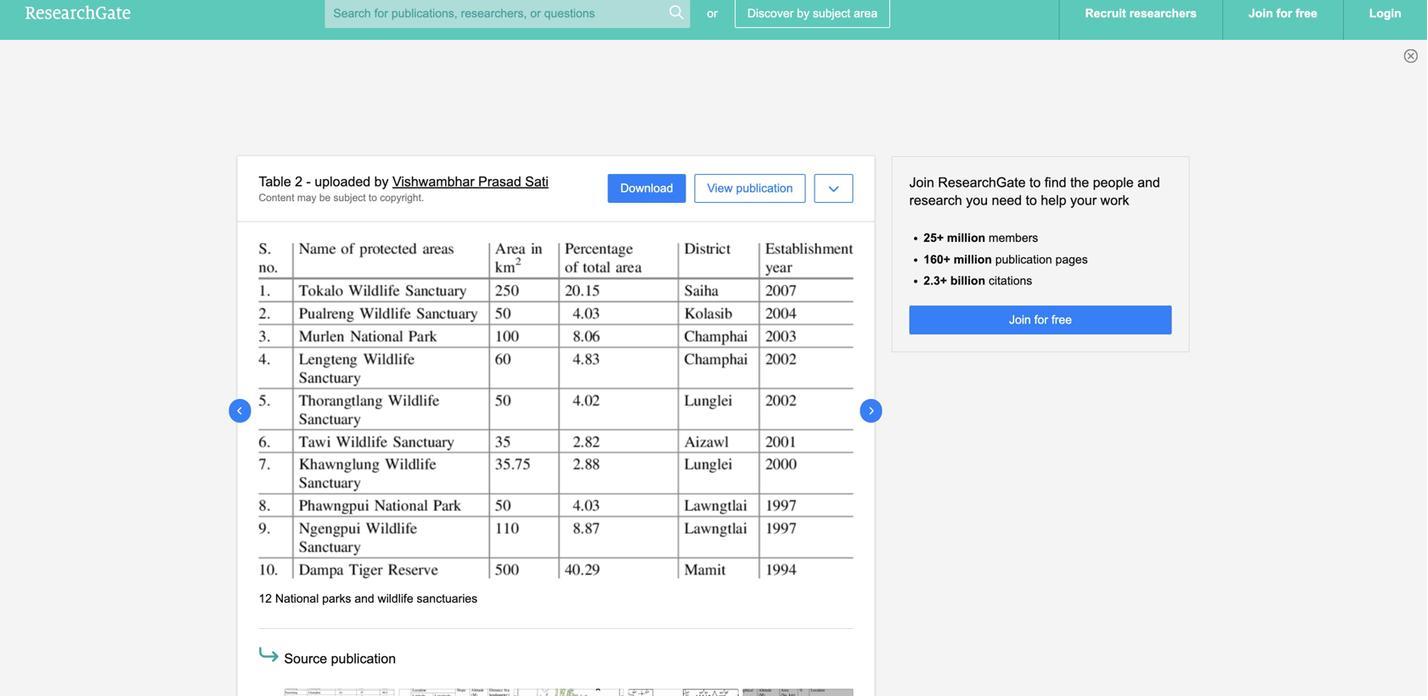 Task type: vqa. For each thing, say whether or not it's contained in the screenshot.
right OUR
no



Task type: locate. For each thing, give the bounding box(es) containing it.
0 vertical spatial million
[[947, 232, 986, 245]]

1 horizontal spatial join
[[1009, 314, 1031, 327]]

researchgate logo image
[[25, 5, 131, 19]]

2 horizontal spatial join
[[1249, 7, 1273, 20]]

Search for publications, researchers, or questions field
[[325, 0, 690, 28]]

publication inside "25+ million members 160+ million publication pages 2.3+ billion citations"
[[996, 253, 1052, 266]]

for
[[1277, 7, 1293, 20], [1035, 314, 1048, 327]]

help
[[1041, 193, 1067, 208]]

1 horizontal spatial free
[[1296, 7, 1318, 20]]

size s image
[[668, 4, 685, 21]]

sanctuaries
[[417, 593, 478, 606]]

wildlife
[[378, 593, 413, 606]]

recruit
[[1085, 7, 1126, 20]]

0 vertical spatial for
[[1277, 7, 1293, 20]]

prasad
[[478, 174, 521, 189]]

and
[[1138, 175, 1160, 190], [355, 593, 374, 606]]

2 horizontal spatial publication
[[996, 253, 1052, 266]]

25+ million members 160+ million publication pages 2.3+ billion citations
[[924, 232, 1088, 288]]

join for free
[[1249, 7, 1318, 20], [1009, 314, 1072, 327]]

publication down members
[[996, 253, 1052, 266]]

by up the copyright.
[[374, 174, 389, 189]]

subject left area
[[813, 7, 851, 20]]

1 vertical spatial join
[[910, 175, 934, 190]]

publication for source publication
[[331, 652, 396, 667]]

download
[[621, 182, 673, 195]]

sati
[[525, 174, 549, 189]]

0 vertical spatial and
[[1138, 175, 1160, 190]]

view publication link
[[695, 174, 806, 203]]

source
[[284, 652, 327, 667]]

0 horizontal spatial for
[[1035, 314, 1048, 327]]

0 vertical spatial free
[[1296, 7, 1318, 20]]

1 vertical spatial and
[[355, 593, 374, 606]]

or
[[707, 7, 718, 20]]

recruit researchers link
[[1059, 0, 1223, 40]]

billion
[[951, 274, 986, 288]]

discover by subject area link
[[735, 0, 891, 28]]

free
[[1296, 7, 1318, 20], [1052, 314, 1072, 327]]

0 horizontal spatial subject
[[334, 192, 366, 203]]

parks
[[322, 593, 351, 606]]

discover
[[748, 7, 794, 20]]

be
[[319, 192, 331, 203]]

1 vertical spatial join for free
[[1009, 314, 1072, 327]]

publication
[[736, 182, 793, 195], [996, 253, 1052, 266], [331, 652, 396, 667]]

join for free link
[[1223, 0, 1343, 40], [910, 306, 1172, 335]]

publication for view publication
[[736, 182, 793, 195]]

vishwambhar prasad sati link
[[392, 174, 549, 189]]

0 horizontal spatial and
[[355, 593, 374, 606]]

1 vertical spatial join for free link
[[910, 306, 1172, 335]]

million
[[947, 232, 986, 245], [954, 253, 992, 266]]

0 horizontal spatial by
[[374, 174, 389, 189]]

1 horizontal spatial publication
[[736, 182, 793, 195]]

1 horizontal spatial subject
[[813, 7, 851, 20]]

1 horizontal spatial and
[[1138, 175, 1160, 190]]

free down pages
[[1052, 314, 1072, 327]]

2 vertical spatial publication
[[331, 652, 396, 667]]

publication right source
[[331, 652, 396, 667]]

1 horizontal spatial join for free link
[[1223, 0, 1343, 40]]

pages
[[1056, 253, 1088, 266]]

2.3+
[[924, 274, 947, 288]]

1 vertical spatial for
[[1035, 314, 1048, 327]]

0 vertical spatial join for free link
[[1223, 0, 1343, 40]]

0 vertical spatial publication
[[736, 182, 793, 195]]

1 vertical spatial free
[[1052, 314, 1072, 327]]

area
[[854, 7, 878, 20]]

the
[[1070, 175, 1089, 190]]

by
[[797, 7, 810, 20], [374, 174, 389, 189]]

0 horizontal spatial join
[[910, 175, 934, 190]]

million right 25+
[[947, 232, 986, 245]]

12 national parks and wildlife sanctuaries
[[259, 593, 478, 606]]

join
[[1249, 7, 1273, 20], [910, 175, 934, 190], [1009, 314, 1031, 327]]

0 vertical spatial subject
[[813, 7, 851, 20]]

160+
[[924, 253, 951, 266]]

may
[[297, 192, 317, 203]]

1 vertical spatial by
[[374, 174, 389, 189]]

0 horizontal spatial join for free link
[[910, 306, 1172, 335]]

subject
[[813, 7, 851, 20], [334, 192, 366, 203]]

need
[[992, 193, 1022, 208]]

and right parks
[[355, 593, 374, 606]]

and right people
[[1138, 175, 1160, 190]]

free left login link
[[1296, 7, 1318, 20]]

main content
[[0, 156, 1427, 697]]

0 horizontal spatial join for free
[[1009, 314, 1072, 327]]

0 vertical spatial join
[[1249, 7, 1273, 20]]

million up billion
[[954, 253, 992, 266]]

your
[[1071, 193, 1097, 208]]

25+
[[924, 232, 944, 245]]

1 vertical spatial publication
[[996, 253, 1052, 266]]

to left the copyright.
[[369, 192, 377, 203]]

to left find
[[1030, 175, 1041, 190]]

1 horizontal spatial join for free
[[1249, 7, 1318, 20]]

publication right view
[[736, 182, 793, 195]]

view
[[707, 182, 733, 195]]

1 vertical spatial subject
[[334, 192, 366, 203]]

login link
[[1343, 0, 1427, 40]]

login
[[1370, 7, 1402, 20]]

0 vertical spatial by
[[797, 7, 810, 20]]

join for free link inside main content
[[910, 306, 1172, 335]]

to
[[1030, 175, 1041, 190], [369, 192, 377, 203], [1026, 193, 1037, 208]]

0 horizontal spatial publication
[[331, 652, 396, 667]]

2 vertical spatial join
[[1009, 314, 1031, 327]]

subject down uploaded
[[334, 192, 366, 203]]

by right discover in the top right of the page
[[797, 7, 810, 20]]

0 vertical spatial join for free
[[1249, 7, 1318, 20]]



Task type: describe. For each thing, give the bounding box(es) containing it.
join inside join researchgate to find the people and research you need to help your work
[[910, 175, 934, 190]]

1 vertical spatial million
[[954, 253, 992, 266]]

research
[[910, 193, 962, 208]]

copyright.
[[380, 192, 424, 203]]

subject inside discover by subject area link
[[813, 7, 851, 20]]

download link
[[608, 174, 686, 203]]

uploaded
[[315, 174, 371, 189]]

1 horizontal spatial by
[[797, 7, 810, 20]]

1 horizontal spatial for
[[1277, 7, 1293, 20]]

to inside table 2 - uploaded by vishwambhar prasad sati content may be subject to copyright.
[[369, 192, 377, 203]]

researchers
[[1130, 7, 1197, 20]]

-
[[306, 174, 311, 189]]

content
[[259, 192, 294, 203]]

size m image
[[256, 642, 282, 668]]

national
[[275, 593, 319, 606]]

and inside join researchgate to find the people and research you need to help your work
[[1138, 175, 1160, 190]]

work
[[1101, 193, 1129, 208]]

subject inside table 2 - uploaded by vishwambhar prasad sati content may be subject to copyright.
[[334, 192, 366, 203]]

for inside main content
[[1035, 314, 1048, 327]]

main content containing table 2
[[0, 156, 1427, 697]]

researchgate
[[938, 175, 1026, 190]]

you
[[966, 193, 988, 208]]

2
[[295, 174, 303, 189]]

table
[[259, 174, 291, 189]]

by inside table 2 - uploaded by vishwambhar prasad sati content may be subject to copyright.
[[374, 174, 389, 189]]

vishwambhar
[[392, 174, 475, 189]]

source publication
[[284, 652, 396, 667]]

join researchgate to find the people and research you need to help your work
[[910, 175, 1160, 208]]

view publication
[[707, 182, 793, 195]]

12
[[259, 593, 272, 606]]

people
[[1093, 175, 1134, 190]]

discover by subject area
[[748, 7, 878, 20]]

table 2 - uploaded by vishwambhar prasad sati content may be subject to copyright.
[[259, 174, 549, 203]]

members
[[989, 232, 1039, 245]]

recruit researchers
[[1085, 7, 1197, 20]]

12 national parks and wildlife sanctuaries image
[[259, 243, 853, 579]]

citations
[[989, 274, 1033, 288]]

0 horizontal spatial free
[[1052, 314, 1072, 327]]

to left 'help'
[[1026, 193, 1037, 208]]

find
[[1045, 175, 1067, 190]]



